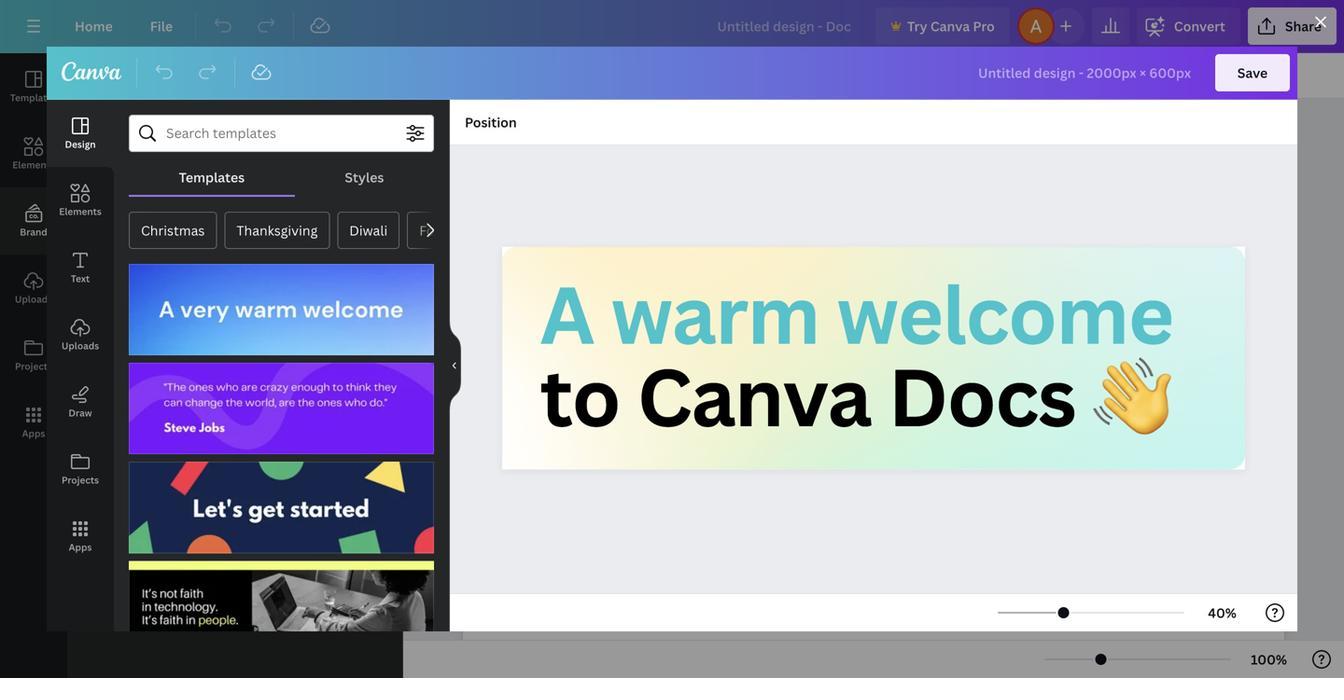 Task type: vqa. For each thing, say whether or not it's contained in the screenshot.
Designs.
yes



Task type: locate. For each thing, give the bounding box(es) containing it.
1 vertical spatial and
[[116, 252, 140, 269]]

pro inside main menu bar
[[973, 17, 995, 35]]

0 horizontal spatial you
[[538, 477, 590, 518]]

edit
[[418, 67, 444, 85]]

have
[[837, 442, 905, 482]]

0 vertical spatial and
[[302, 85, 326, 103]]

0 vertical spatial pro
[[973, 17, 995, 35]]

to
[[254, 252, 268, 269], [572, 283, 644, 380], [801, 442, 831, 482], [856, 477, 886, 518]]

canva inside main menu bar
[[931, 17, 970, 35]]

your
[[209, 85, 238, 103], [172, 231, 200, 249], [271, 252, 300, 269], [211, 340, 240, 358]]

your right set
[[211, 340, 240, 358]]

we're very excited to have you here! we hope you enjoy using canva to create beautiful documents.
[[538, 442, 1178, 554]]

your inside button
[[211, 340, 240, 358]]

try canva pro inside main menu bar
[[908, 17, 995, 35]]

finish
[[102, 85, 139, 103]]

your right setting
[[209, 85, 238, 103]]

kit
[[282, 85, 299, 103], [285, 340, 302, 358]]

pro
[[973, 17, 995, 35], [268, 296, 290, 313]]

1 horizontal spatial pro
[[973, 17, 995, 35]]

home
[[75, 17, 113, 35]]

brand
[[241, 85, 279, 103], [329, 85, 367, 103], [20, 226, 47, 239], [243, 340, 282, 358]]

hope
[[1099, 442, 1171, 482]]

try canva pro for the leftmost try canva pro button
[[202, 296, 290, 313]]

1 horizontal spatial try canva pro button
[[876, 7, 1010, 45]]

canva
[[931, 17, 970, 35], [660, 283, 872, 380], [225, 296, 265, 313], [762, 477, 850, 518]]

1 horizontal spatial try
[[908, 17, 928, 35]]

edit design
[[418, 67, 489, 85]]

1 vertical spatial up
[[191, 340, 208, 358]]

0 vertical spatial try canva pro
[[908, 17, 995, 35]]

None text field
[[463, 121, 1285, 679]]

try inside main menu bar
[[908, 17, 928, 35]]

templates button
[[0, 53, 67, 120]]

home link
[[60, 7, 128, 45]]

templates inside finish setting up your brand kit and brand templates
[[202, 106, 267, 124]]

0 horizontal spatial pro
[[268, 296, 290, 313]]

to inside find all of your brand assets in one place and quickly add them to your designs.
[[254, 252, 268, 269]]

1 vertical spatial try
[[202, 296, 222, 313]]

here
[[538, 571, 577, 595]]

0 vertical spatial try canva pro button
[[876, 7, 1010, 45]]

brand
[[204, 231, 241, 249]]

side panel tab list
[[0, 53, 67, 457]]

think
[[733, 571, 773, 595]]

edit design button
[[411, 61, 496, 91]]

one
[[302, 231, 326, 249]]

0 horizontal spatial try
[[202, 296, 222, 313]]

convert
[[1174, 17, 1226, 35]]

0 vertical spatial try
[[908, 17, 928, 35]]

love:
[[825, 571, 863, 595]]

try canva pro button
[[876, 7, 1010, 45], [98, 286, 372, 323]]

a warm welcome
[[572, 208, 1145, 305]]

very
[[623, 442, 686, 482]]

quickly
[[143, 252, 188, 269]]

and inside find all of your brand assets in one place and quickly add them to your designs.
[[116, 252, 140, 269]]

up right setting
[[189, 85, 206, 103]]

in
[[287, 231, 299, 249]]

projects
[[15, 360, 52, 373]]

1 vertical spatial templates
[[202, 106, 267, 124]]

you left enjoy at the bottom of page
[[538, 477, 590, 518]]

👋
[[1072, 283, 1143, 380]]

and
[[302, 85, 326, 103], [116, 252, 140, 269]]

projects button
[[0, 322, 67, 389]]

1 horizontal spatial try canva pro
[[908, 17, 995, 35]]

1 vertical spatial try canva pro
[[202, 296, 290, 313]]

hide image
[[402, 321, 415, 411]]

1 horizontal spatial you
[[911, 442, 964, 482]]

documents.
[[538, 513, 705, 554]]

six
[[610, 571, 631, 595]]

finish setting up your brand kit and brand templates
[[102, 85, 367, 124]]

you
[[911, 442, 964, 482], [538, 477, 590, 518]]

0 vertical spatial up
[[189, 85, 206, 103]]

1 horizontal spatial templates
[[202, 106, 267, 124]]

uploads
[[15, 293, 52, 306]]

here!
[[970, 442, 1043, 482]]

0 horizontal spatial and
[[116, 252, 140, 269]]

set up your brand kit button
[[98, 331, 372, 368]]

1 vertical spatial kit
[[285, 340, 302, 358]]

up inside set up your brand kit button
[[191, 340, 208, 358]]

a
[[572, 208, 621, 305]]

warm
[[636, 208, 825, 305]]

try canva pro
[[908, 17, 995, 35], [202, 296, 290, 313]]

setting
[[142, 85, 186, 103]]

1 horizontal spatial and
[[302, 85, 326, 103]]

Design title text field
[[703, 7, 868, 45]]

up right set
[[191, 340, 208, 358]]

you right the have
[[911, 442, 964, 482]]

0 vertical spatial templates
[[10, 92, 57, 104]]

try
[[908, 17, 928, 35], [202, 296, 222, 313]]

0 horizontal spatial templates
[[10, 92, 57, 104]]

1 vertical spatial try canva pro button
[[98, 286, 372, 323]]

0 horizontal spatial try canva pro button
[[98, 286, 372, 323]]

your right of
[[172, 231, 200, 249]]

using
[[681, 477, 756, 518]]

0 horizontal spatial try canva pro
[[202, 296, 290, 313]]

1 vertical spatial pro
[[268, 296, 290, 313]]

find all of your brand assets in one place and quickly add them to your designs.
[[107, 231, 363, 269]]

kit inside button
[[285, 340, 302, 358]]

you'll
[[777, 571, 821, 595]]

and inside finish setting up your brand kit and brand templates
[[302, 85, 326, 103]]

0 vertical spatial kit
[[282, 85, 299, 103]]

add
[[191, 252, 215, 269]]

up
[[189, 85, 206, 103], [191, 340, 208, 358]]

elements
[[12, 159, 55, 171]]

templates
[[10, 92, 57, 104], [202, 106, 267, 124]]

we're
[[538, 442, 617, 482]]



Task type: describe. For each thing, give the bounding box(es) containing it.
your down in
[[271, 252, 300, 269]]

uploads button
[[0, 255, 67, 322]]

enjoy
[[597, 477, 674, 518]]

canva inside we're very excited to have you here! we hope you enjoy using canva to create beautiful documents.
[[762, 477, 850, 518]]

beautiful
[[988, 477, 1116, 518]]

assets
[[244, 231, 284, 249]]

find
[[107, 231, 134, 249]]

elements button
[[0, 120, 67, 188]]

brand button
[[0, 188, 67, 255]]

of
[[155, 231, 168, 249]]

here are six features we think you'll love:
[[538, 571, 863, 595]]

set
[[167, 340, 188, 358]]

main menu bar
[[0, 0, 1345, 53]]

welcome
[[841, 208, 1145, 305]]

excited
[[692, 442, 795, 482]]

none text field containing a warm welcome
[[463, 121, 1285, 679]]

create
[[892, 477, 982, 518]]

them
[[218, 252, 251, 269]]

try for the leftmost try canva pro button
[[202, 296, 222, 313]]

pro for try canva pro button to the right
[[973, 17, 995, 35]]

to canva docs 👋
[[572, 283, 1143, 380]]

designs.
[[303, 252, 354, 269]]

are
[[581, 571, 606, 595]]

pro for the leftmost try canva pro button
[[268, 296, 290, 313]]

all
[[137, 231, 152, 249]]

docs
[[887, 283, 1057, 380]]

try for try canva pro button to the right
[[908, 17, 928, 35]]

convert button
[[1137, 7, 1241, 45]]

brand inside side panel tab list
[[20, 226, 47, 239]]

set up your brand kit
[[167, 340, 302, 358]]

we
[[706, 571, 729, 595]]

design
[[447, 67, 489, 85]]

we
[[1049, 442, 1093, 482]]

apps button
[[0, 389, 67, 457]]

kit inside finish setting up your brand kit and brand templates
[[282, 85, 299, 103]]

your inside finish setting up your brand kit and brand templates
[[209, 85, 238, 103]]

templates inside button
[[10, 92, 57, 104]]

features
[[635, 571, 702, 595]]

apps
[[22, 428, 45, 440]]

up inside finish setting up your brand kit and brand templates
[[189, 85, 206, 103]]

try canva pro for try canva pro button to the right
[[908, 17, 995, 35]]

place
[[329, 231, 363, 249]]



